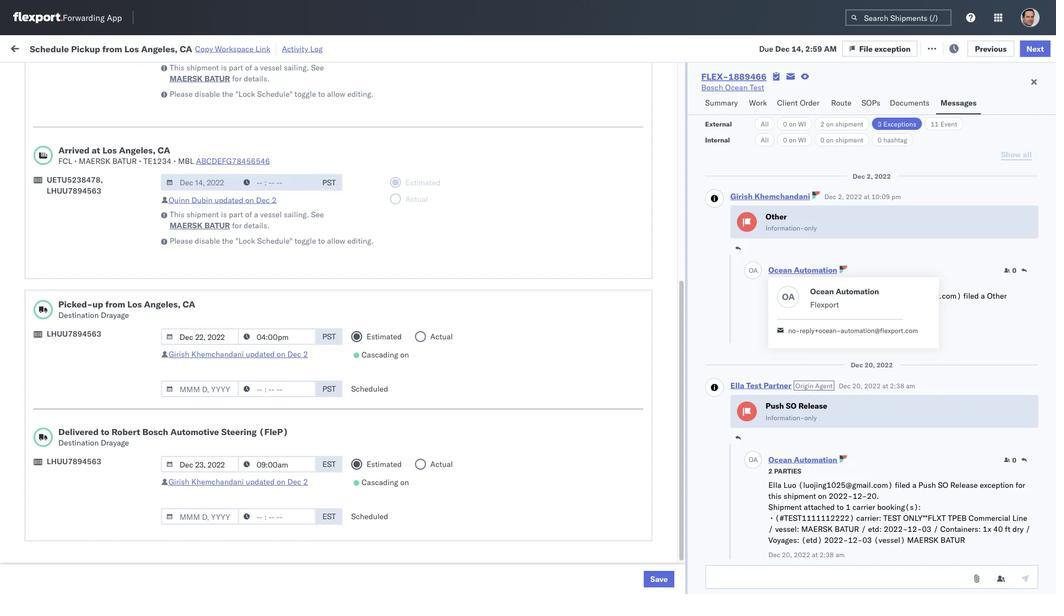 Task type: vqa. For each thing, say whether or not it's contained in the screenshot.
HKT corresponding to -- : -- -- text field related to Delivered to Yantian, China
no



Task type: describe. For each thing, give the bounding box(es) containing it.
next
[[1027, 44, 1044, 53]]

1 "lock from the top
[[235, 89, 255, 98]]

activity log
[[282, 44, 323, 53]]

progress
[[172, 68, 199, 76]]

this inside girish khemchandani (gkhemchandani@flexport.com) filed a other exception for this shipment message: &lt;others&gt; dec 2, 2022 at 10:09 pm
[[816, 302, 829, 311]]

1 test123456 from the top
[[791, 134, 837, 144]]

2 schedule delivery appointment from the top
[[25, 207, 135, 216]]

2 integration from the top
[[506, 401, 544, 410]]

ella for ella test partner origin agent
[[730, 380, 744, 390]]

batch action
[[995, 43, 1043, 52]]

from for 11:30 pm est, jan 23, 2023's the schedule pickup from rotterdam, netherlands link
[[86, 395, 102, 404]]

2 ocean fcl from the top
[[355, 207, 394, 217]]

batur down quinn dubin updated on dec 2 button
[[204, 221, 230, 230]]

dry
[[1013, 524, 1024, 534]]

netherlands for 2:00 am est, feb 3, 2023
[[25, 527, 68, 536]]

1 horizontal spatial 03
[[922, 524, 931, 534]]

est, up 11:30 pm est, jan 28, 2023
[[220, 425, 236, 435]]

3 upload customs clearance documents link from the top
[[25, 448, 162, 459]]

work button
[[745, 93, 773, 114]]

3 lagerfeld from the top
[[617, 449, 649, 459]]

uetu5238478 for 7:00 pm est, dec 23, 2022
[[774, 304, 828, 313]]

10:09 inside girish khemchandani (gkhemchandani@flexport.com) filed a other exception for this shipment message: &lt;others&gt; dec 2, 2022 at 10:09 pm
[[815, 328, 834, 336]]

30, for schedule pickup from rotterdam, netherlands
[[252, 498, 264, 507]]

upload customs clearance documents for flex-1660288
[[25, 110, 162, 119]]

2 please disable the "lock schedule" toggle to allow editing. from the top
[[170, 236, 374, 246]]

23, for los
[[254, 304, 266, 314]]

2 ceau7522281, from the top
[[715, 183, 772, 192]]

mode
[[355, 90, 372, 98]]

exceptions
[[883, 120, 916, 128]]

ca for the confirm pickup from los angeles, ca button at the left
[[146, 303, 156, 313]]

a inside girish khemchandani (gkhemchandani@flexport.com) filed a other exception for this shipment message: &lt;others&gt; dec 2, 2022 at 10:09 pm
[[981, 291, 985, 300]]

11
[[931, 120, 939, 128]]

of for 2nd maersk batur link from the bottom
[[245, 62, 252, 72]]

2 vertical spatial 2022-
[[824, 535, 848, 545]]

a right snoozed
[[254, 62, 258, 72]]

maersk down only**flxt
[[907, 535, 939, 545]]

dubin
[[192, 195, 212, 205]]

flex-1660288
[[640, 110, 697, 120]]

maeu9736123
[[791, 352, 847, 362]]

1893174
[[664, 352, 697, 362]]

schedule pickup from rotterdam, netherlands button for 11:30 pm est, jan 23, 2023
[[25, 394, 166, 417]]

30, for schedule delivery appointment
[[252, 473, 264, 483]]

flex-1893174
[[640, 352, 697, 362]]

2 appointment from the top
[[90, 207, 135, 216]]

ella for ella luo (luojing1025@gmail.com) filed a push so release exception for this shipment on 2022-12-20.
[[768, 480, 782, 490]]

2 part from the top
[[229, 210, 243, 219]]

5 ceau7522281, from the top
[[715, 255, 772, 265]]

8:30 pm est, jan 30, 2023 for schedule pickup from rotterdam, netherlands
[[186, 498, 285, 507]]

2 hlxu6269489, from the top
[[774, 183, 830, 192]]

3 ceau7522281, from the top
[[715, 207, 772, 216]]

0 vertical spatial updated
[[214, 195, 243, 205]]

2 nov from the top
[[239, 183, 253, 193]]

1 vertical spatial 23,
[[256, 376, 268, 386]]

jan down "13,"
[[242, 376, 254, 386]]

sops
[[861, 98, 880, 108]]

1 / from the left
[[768, 524, 773, 534]]

at down (etd)
[[812, 550, 818, 559]]

• inside shipment attached to 1 carrier booking(s): • (#test1111112222) carrier: test only**flxt tpeb commercial line / vessel: maersk batur / etd: 2022-12-03 / containers: 1x 40 ft dry / voyages: (etd) 2022-12-03 (vessel) maersk batur
[[770, 513, 773, 523]]

jawla for test123456
[[963, 207, 982, 217]]

0 horizontal spatial 03
[[862, 535, 872, 545]]

activity log button
[[282, 42, 323, 55]]

for up deadline button on the left of page
[[232, 73, 242, 83]]

1 nov from the top
[[239, 159, 253, 168]]

pm for confirm pickup from los angeles, ca link
[[205, 304, 217, 314]]

maersk up deadline
[[170, 73, 203, 83]]

booking(s):
[[877, 502, 921, 512]]

0 vertical spatial dec 20, 2022 at 2:38 am
[[839, 381, 915, 390]]

2 lagerfeld from the top
[[617, 401, 649, 410]]

4 test123456 from the top
[[791, 231, 837, 241]]

5 integration test account - karl lagerfeld from the top
[[506, 498, 649, 507]]

1 vertical spatial o
[[782, 291, 788, 302]]

destination inside picked-up from los angeles, ca destination drayage
[[58, 310, 99, 320]]

1 please from the top
[[170, 89, 193, 98]]

jan up 25,
[[242, 401, 254, 410]]

import work button
[[88, 35, 143, 60]]

appointment for 8:30 pm est, jan 30, 2023
[[90, 473, 135, 482]]

documents up picked-up from los angeles, ca destination drayage
[[122, 255, 162, 265]]

import
[[93, 43, 118, 52]]

2 vertical spatial 12-
[[848, 535, 862, 545]]

1 this shipment is part of a vessel sailing. see maersk batur for details. from the top
[[170, 62, 324, 83]]

delivered
[[58, 426, 99, 437]]

at down the dec 20, 2022
[[882, 381, 888, 390]]

3 account from the top
[[563, 449, 592, 459]]

9:00
[[186, 328, 203, 338]]

2130387 for 2:00 am est, feb 3, 2023
[[664, 522, 697, 531]]

a for ella test partner
[[753, 455, 758, 464]]

23, for rotterdam,
[[256, 401, 268, 410]]

2023 down 2:59 am est, jan 13, 2023
[[270, 376, 289, 386]]

1660288
[[664, 110, 697, 120]]

maersk down (#test1111112222)
[[801, 524, 833, 534]]

4 ocean fcl from the top
[[355, 280, 394, 289]]

girish khemchandani updated on dec 2 for steering
[[169, 477, 308, 486]]

snoozed
[[228, 68, 253, 76]]

luo
[[784, 480, 796, 490]]

batur down containers:
[[941, 535, 965, 545]]

estimated for delivered to robert bosch automotive steering (flep)
[[367, 459, 402, 469]]

11:30 pm est, jan 28, 2023
[[186, 449, 289, 459]]

ella test partner button
[[730, 380, 791, 390]]

wi for 0
[[798, 136, 806, 144]]

nyku9743990 for schedule delivery appointment
[[715, 473, 769, 483]]

1 resize handle column header from the left
[[167, 85, 180, 594]]

4 account from the top
[[563, 473, 592, 483]]

maersk down the "quinn"
[[170, 221, 203, 230]]

picked-up from los angeles, ca destination drayage
[[58, 299, 195, 320]]

2022 inside girish khemchandani (gkhemchandani@flexport.com) filed a other exception for this shipment message: &lt;others&gt; dec 2, 2022 at 10:09 pm
[[790, 328, 806, 336]]

from for second schedule pickup from los angeles, ca button schedule pickup from los angeles, ca link
[[86, 182, 102, 192]]

automation for only
[[794, 265, 837, 275]]

&lt;others&gt;
[[804, 313, 854, 322]]

caiu7969337
[[715, 110, 767, 120]]

batur up deadline
[[204, 73, 230, 83]]

los inside picked-up from los angeles, ca destination drayage
[[127, 299, 142, 310]]

link
[[256, 44, 270, 53]]

est for mmm d, yyyy text box
[[322, 512, 336, 521]]

1 integration test account - karl lagerfeld from the top
[[506, 376, 649, 386]]

6 ocean fcl from the top
[[355, 352, 394, 362]]

delivery up arrived
[[60, 134, 88, 144]]

5 1846748 from the top
[[664, 231, 697, 241]]

3 2130384 from the top
[[664, 570, 697, 580]]

2023 down 28,
[[265, 473, 285, 483]]

8:30 pm est, jan 30, 2023 for schedule delivery appointment
[[186, 473, 285, 483]]

shipment inside ella luo (luojing1025@gmail.com) filed a push so release exception for this shipment on 2022-12-20.
[[784, 491, 816, 501]]

abcdefg78456546 for 2:59 am est, dec 14, 2022
[[791, 280, 865, 289]]

1 is from the top
[[221, 62, 227, 72]]

3 resize handle column header from the left
[[336, 85, 350, 594]]

girish khemchandani button
[[730, 191, 810, 201]]

voyages:
[[768, 535, 799, 545]]

work
[[31, 40, 60, 55]]

log
[[310, 44, 323, 53]]

only inside other information-only
[[804, 224, 817, 232]]

updated for ca
[[246, 349, 275, 359]]

2023 right 28,
[[270, 449, 289, 459]]

5 maeu9408431 from the top
[[791, 546, 847, 556]]

khemchandani down 9:00 am est, dec 24, 2022
[[191, 349, 244, 359]]

a down the 'quinn dubin updated on dec 2'
[[254, 210, 258, 219]]

at inside arrived at los angeles, ca fcl • maersk batur • te1234 • mbl abcdefg78456546
[[92, 144, 100, 155]]

o a for ella test partner
[[749, 455, 758, 464]]

dec 2, 2022 at 10:09 pm
[[824, 193, 901, 201]]

batch action button
[[978, 39, 1050, 56]]

1 -- : -- -- text field from the top
[[238, 328, 316, 345]]

1 vertical spatial 20,
[[852, 381, 863, 390]]

delivered to robert bosch automotive steering (flep) destination drayage
[[58, 426, 288, 447]]

only inside push so release information-only
[[804, 413, 817, 422]]

0 horizontal spatial am
[[836, 550, 845, 559]]

confirm for confirm delivery
[[25, 328, 53, 337]]

jan left 25,
[[238, 425, 250, 435]]

angeles, inside picked-up from los angeles, ca destination drayage
[[144, 299, 180, 310]]

3
[[878, 120, 882, 128]]

event
[[941, 120, 957, 128]]

message
[[147, 43, 178, 52]]

pm for schedule delivery appointment link related to 11:30 pm est, jan 23, 2023
[[210, 376, 222, 386]]

schedule delivery appointment link for 2:59 am est, dec 14, 2022
[[25, 279, 135, 290]]

sailing. for first maersk batur link from the bottom of the page
[[284, 210, 309, 219]]

2, for dec 2, 2022 at 10:09 pm
[[838, 193, 844, 201]]

3 mmm d, yyyy text field from the top
[[161, 381, 239, 397]]

mbl
[[178, 156, 194, 166]]

5 ceau7522281, hlxu6269489, hlxu8034992 from the top
[[715, 255, 886, 265]]

delivery down uetu5238478, lhuu7894563 at top left
[[60, 207, 88, 216]]

jan down 11:30 pm est, jan 28, 2023
[[237, 473, 250, 483]]

quinn dubin updated on dec 2
[[169, 195, 277, 205]]

est, down steering
[[224, 449, 240, 459]]

girish khemchandani
[[730, 191, 810, 201]]

mbl/mawb numbers button
[[785, 87, 920, 98]]

lhuu7894563, for 9:00 am est, dec 24, 2022
[[715, 328, 772, 337]]

commercial
[[969, 513, 1010, 523]]

est, up 2:59 am est, jan 13, 2023
[[220, 328, 236, 338]]

gaurav jawla for ymluw236679313
[[936, 110, 982, 120]]

est, left feb
[[220, 522, 236, 531]]

13,
[[252, 352, 264, 362]]

action
[[1018, 43, 1043, 52]]

2 toggle from the top
[[295, 236, 316, 246]]

flex-1846748 for second schedule pickup from los angeles, ca button
[[640, 183, 697, 193]]

2 parties button for ella
[[768, 466, 801, 475]]

ella luo (luojing1025@gmail.com) filed a push so release exception for this shipment on 2022-12-20.
[[768, 480, 1025, 501]]

upload for flex-1846748
[[25, 255, 50, 265]]

Search Shipments (/) text field
[[845, 9, 952, 26]]

ft
[[1005, 524, 1011, 534]]

schedule pickup from los angeles, ca link for 5th schedule pickup from los angeles, ca button from the bottom of the page
[[25, 158, 161, 169]]

customs for flex-1846748
[[52, 255, 83, 265]]

message (0)
[[147, 43, 193, 52]]

dec 20, 2022
[[851, 361, 893, 369]]

savant
[[961, 304, 985, 314]]

25,
[[252, 425, 264, 435]]

24,
[[254, 328, 266, 338]]

steering
[[221, 426, 257, 437]]

zimu3048342 for schedule delivery appointment
[[791, 473, 843, 483]]

for down the 'quinn dubin updated on dec 2'
[[232, 221, 242, 230]]

confirm pickup from rotterdam, netherlands
[[25, 516, 138, 536]]

1 the from the top
[[222, 89, 233, 98]]

abcdefg78456546 button
[[196, 156, 270, 166]]

3 karl from the top
[[600, 449, 615, 459]]

0 horizontal spatial 20,
[[782, 550, 792, 559]]

lhuu7894563, uetu5238478 for 9:00 am est, dec 24, 2022
[[715, 328, 828, 337]]

abcdefg78456546 for 9:00 am est, dec 24, 2022
[[791, 328, 865, 338]]

appointment for 2:59 am est, dec 14, 2022
[[90, 279, 135, 289]]

flex-2130387 for 11:30 pm est, jan 23, 2023
[[640, 376, 697, 386]]

2, inside girish khemchandani (gkhemchandani@flexport.com) filed a other exception for this shipment message: &lt;others&gt; dec 2, 2022 at 10:09 pm
[[782, 328, 788, 336]]

bosch ocean test for 9:00 am est, dec 24, 2022
[[431, 328, 493, 338]]

drayage inside picked-up from los angeles, ca destination drayage
[[101, 310, 129, 320]]

5 gvcu5265864 from the top
[[715, 546, 770, 555]]

ocean automation button for khemchandani
[[768, 265, 837, 275]]

sops button
[[857, 93, 885, 114]]

8 ocean fcl from the top
[[355, 401, 394, 410]]

dec inside girish khemchandani (gkhemchandani@flexport.com) filed a other exception for this shipment message: &lt;others&gt; dec 2, 2022 at 10:09 pm
[[768, 328, 780, 336]]

shipment inside girish khemchandani (gkhemchandani@flexport.com) filed a other exception for this shipment message: &lt;others&gt; dec 2, 2022 at 10:09 pm
[[831, 302, 864, 311]]

est, up the 2:00 am est, feb 3, 2023
[[219, 498, 236, 507]]

operator
[[936, 90, 963, 98]]

copy workspace link button
[[195, 44, 270, 53]]

maersk inside arrived at los angeles, ca fcl • maersk batur • te1234 • mbl abcdefg78456546
[[79, 156, 110, 166]]

11:30 for schedule pickup from rotterdam, netherlands
[[186, 401, 208, 410]]

3 ocean fcl from the top
[[355, 231, 394, 241]]

6 resize handle column header from the left
[[604, 85, 617, 594]]

Search Work text field
[[687, 39, 807, 56]]

schedule pickup from los angeles, ca copy workspace link
[[30, 43, 270, 54]]

(flep)
[[259, 426, 288, 437]]

5 flex-2130387 from the top
[[640, 546, 697, 556]]

0 horizontal spatial 2:38
[[820, 550, 834, 559]]

est, down 11:30 pm est, jan 28, 2023
[[219, 473, 236, 483]]

1 maersk batur link from the top
[[170, 73, 230, 84]]

20.
[[867, 491, 879, 501]]

3 hlxu8034992 from the top
[[832, 207, 886, 216]]

shipment up 0 on shipment
[[835, 120, 863, 128]]

flexport
[[810, 300, 839, 309]]

at left risk
[[218, 43, 225, 52]]

batur down the 1 on the right bottom of the page
[[835, 524, 859, 534]]

MMM D, YYYY text field
[[161, 508, 239, 525]]

gvcu5265864 for confirm pickup from rotterdam, netherlands
[[715, 521, 770, 531]]

information- inside other information-only
[[766, 224, 804, 232]]

1 hlxu6269489, from the top
[[774, 134, 830, 144]]

updated for steering
[[246, 477, 275, 486]]

snooze
[[314, 90, 336, 98]]

exception inside girish khemchandani (gkhemchandani@flexport.com) filed a other exception for this shipment message: &lt;others&gt; dec 2, 2022 at 10:09 pm
[[768, 302, 802, 311]]

est for mmm d, yyyy text field associated with automotive
[[322, 459, 336, 469]]

0 vertical spatial 14,
[[792, 44, 804, 53]]

push so release information-only
[[766, 401, 827, 422]]

documents button
[[885, 93, 936, 114]]

upload for flex-1660288
[[25, 110, 50, 119]]

1 schedule delivery appointment link from the top
[[25, 133, 135, 144]]

schedule delivery appointment for 8:30
[[25, 473, 135, 482]]

a for girish khemchandani
[[753, 266, 758, 274]]

1 5, from the top
[[255, 159, 262, 168]]

schedule pickup from los angeles, ca for 5th schedule pickup from los angeles, ca button from the top of the page
[[25, 424, 161, 434]]

ella test partner origin agent
[[730, 380, 833, 390]]

10 ocean fcl from the top
[[355, 473, 394, 483]]

save
[[650, 574, 668, 584]]

1 ocean fcl from the top
[[355, 183, 394, 193]]

5 karl from the top
[[600, 498, 615, 507]]

automation inside ocean automation flexport
[[836, 287, 879, 296]]

2 maersk batur link from the top
[[170, 220, 230, 231]]

2023 right 25,
[[266, 425, 285, 435]]

pm for the schedule pickup from rotterdam, netherlands link corresponding to 8:30 pm est, jan 30, 2023
[[205, 498, 217, 507]]

documents down ready for work, blocked, in progress
[[122, 110, 162, 119]]

2 hlxu8034992 from the top
[[832, 183, 886, 192]]

4 schedule pickup from los angeles, ca button from the top
[[25, 351, 161, 363]]

flex-2130387 for 11:30 pm est, jan 28, 2023
[[640, 449, 697, 459]]

1 vertical spatial 12-
[[908, 524, 922, 534]]

3 nyku9743990 from the top
[[715, 570, 769, 579]]

est, down "2:59 am est, dec 14, 2022" on the left of the page
[[219, 304, 236, 314]]

scheduled for delivered to robert bosch automotive steering (flep)
[[351, 512, 388, 521]]

1 schedule pickup from los angeles, ca button from the top
[[25, 158, 161, 170]]

route button
[[827, 93, 857, 114]]

mbl/mawb numbers
[[791, 90, 858, 98]]

flex-1846748 for 2:59 am edt, nov 5, 2022's schedule delivery appointment button
[[640, 207, 697, 217]]

pm down automotive
[[210, 449, 222, 459]]

6 flex-1846748 from the top
[[640, 255, 697, 265]]

abcdefg78456546 inside arrived at los angeles, ca fcl • maersk batur • te1234 • mbl abcdefg78456546
[[196, 156, 270, 166]]

1 integration from the top
[[506, 376, 544, 386]]

6 account from the top
[[563, 522, 592, 531]]

from for 5th schedule pickup from los angeles, ca button from the top of the page schedule pickup from los angeles, ca link
[[86, 424, 102, 434]]

all for external
[[761, 120, 769, 128]]

khemchandani up other information-only
[[754, 191, 810, 201]]

from inside picked-up from los angeles, ca destination drayage
[[105, 299, 125, 310]]

from for fourth schedule pickup from los angeles, ca button from the top of the page schedule pickup from los angeles, ca link
[[86, 352, 102, 361]]

8:30 for schedule delivery appointment
[[186, 473, 203, 483]]

3 integration test account - karl lagerfeld from the top
[[506, 449, 649, 459]]

2 this shipment is part of a vessel sailing. see maersk batur for details. from the top
[[170, 210, 324, 230]]

4 ceau7522281, hlxu6269489, hlxu8034992 from the top
[[715, 231, 886, 241]]

2 account from the top
[[563, 401, 592, 410]]

destination inside delivered to robert bosch automotive steering (flep) destination drayage
[[58, 438, 99, 447]]

schedule pickup from rotterdam, netherlands for 8:30
[[25, 491, 143, 512]]

0 on wi for 2
[[783, 120, 806, 128]]

(luojing1025@gmail.com)
[[798, 480, 893, 490]]

other information-only
[[766, 211, 817, 232]]

angeles, inside arrived at los angeles, ca fcl • maersk batur • te1234 • mbl abcdefg78456546
[[119, 144, 155, 155]]

jan up feb
[[237, 498, 250, 507]]

appointment for 11:30 pm est, jan 23, 2023
[[90, 376, 135, 386]]

2 disable from the top
[[195, 236, 220, 246]]

4 integration from the top
[[506, 473, 544, 483]]

mode button
[[350, 87, 414, 98]]

no-
[[788, 326, 800, 335]]

est, up 7:00 pm est, dec 23, 2022
[[220, 280, 236, 289]]

0 vertical spatial 20,
[[865, 361, 875, 369]]

4 integration test account - karl lagerfeld from the top
[[506, 473, 649, 483]]

10 resize handle column header from the left
[[993, 85, 1006, 594]]

schedule delivery appointment button for 2:59 am edt, nov 5, 2022
[[25, 206, 135, 218]]

shipment down 2 on shipment
[[835, 136, 863, 144]]

lhuu7894563, for 7:00 pm est, dec 23, 2022
[[715, 304, 772, 313]]

2023 up the (flep)
[[270, 401, 289, 410]]

drayage inside delivered to robert bosch automotive steering (flep) destination drayage
[[101, 438, 129, 447]]

for left work,
[[105, 68, 114, 76]]

abcdefg78456546 for 7:00 pm est, dec 23, 2022
[[791, 304, 865, 314]]

next button
[[1020, 40, 1051, 57]]

1 2:59 am edt, nov 5, 2022 from the top
[[186, 159, 283, 168]]

no-reply+ocean-automation@flexport.com
[[788, 326, 918, 335]]

ocean inside ocean automation flexport
[[810, 287, 834, 296]]

flex-2130387 for 2:00 am est, feb 3, 2023
[[640, 522, 697, 531]]

2 2:59 am edt, nov 5, 2022 from the top
[[186, 183, 283, 193]]

mbl/mawb
[[791, 90, 829, 98]]

angeles, inside button
[[114, 303, 144, 313]]

• down arrived
[[74, 156, 77, 166]]

1 allow from the top
[[327, 89, 345, 98]]

7:00 pm est, dec 23, 2022
[[186, 304, 287, 314]]

2 flex-2130387 from the top
[[640, 401, 697, 410]]

test
[[883, 513, 901, 523]]

1 part from the top
[[229, 62, 243, 72]]

automotive
[[170, 426, 219, 437]]

2023 right "13,"
[[266, 352, 285, 362]]

3 clearance from the top
[[85, 449, 120, 458]]

1 vertical spatial 14,
[[254, 280, 266, 289]]

2 parties for girish
[[768, 277, 801, 285]]

4 lagerfeld from the top
[[617, 473, 649, 483]]

est, up 2:59 am est, jan 25, 2023
[[224, 401, 240, 410]]

quinn
[[169, 195, 190, 205]]

jan left 28,
[[242, 449, 254, 459]]

1 horizontal spatial pm
[[892, 193, 901, 201]]

origin
[[795, 381, 813, 390]]

pickup inside confirm pickup from rotterdam, netherlands
[[55, 516, 79, 525]]

2 allow from the top
[[327, 236, 345, 246]]

1 appointment from the top
[[90, 134, 135, 144]]

2 5, from the top
[[255, 183, 262, 193]]

parties for luo
[[774, 467, 801, 475]]

4 1846748 from the top
[[664, 207, 697, 217]]

2 resize handle column header from the left
[[296, 85, 309, 594]]

bosch inside delivered to robert bosch automotive steering (flep) destination drayage
[[142, 426, 168, 437]]

risk
[[227, 43, 240, 52]]

est, down 9:00 am est, dec 24, 2022
[[220, 352, 236, 362]]

dec 2, 2022
[[853, 172, 891, 180]]

3 maeu9408431 from the top
[[791, 449, 847, 459]]

8 resize handle column header from the left
[[772, 85, 785, 594]]

4 hlxu6269489, from the top
[[774, 231, 830, 241]]

all for internal
[[761, 136, 769, 144]]

omkar savant
[[936, 304, 985, 314]]

7 integration from the top
[[506, 570, 544, 580]]

internal
[[705, 136, 730, 144]]

route
[[831, 98, 852, 108]]

est, down 2:59 am est, jan 13, 2023
[[224, 376, 240, 386]]

1 account from the top
[[563, 376, 592, 386]]

3 exceptions
[[878, 120, 916, 128]]



Task type: locate. For each thing, give the bounding box(es) containing it.
11:30 pm est, jan 23, 2023 for schedule delivery appointment
[[186, 376, 289, 386]]

1 vertical spatial a
[[788, 291, 795, 302]]

schedule delivery appointment button down uetu5238478, lhuu7894563 at top left
[[25, 206, 135, 218]]

4 karl from the top
[[600, 473, 615, 483]]

schedule pickup from los angeles, ca
[[25, 158, 161, 168], [25, 182, 161, 192], [25, 231, 161, 240], [25, 352, 161, 361], [25, 424, 161, 434]]

schedule delivery appointment button
[[25, 133, 135, 145], [25, 206, 135, 218], [25, 279, 135, 291], [25, 375, 135, 387], [25, 472, 135, 484]]

0 vertical spatial "lock
[[235, 89, 255, 98]]

on inside ella luo (luojing1025@gmail.com) filed a push so release exception for this shipment on 2022-12-20.
[[818, 491, 827, 501]]

maersk batur link
[[170, 73, 230, 84], [170, 220, 230, 231]]

ella inside ella luo (luojing1025@gmail.com) filed a push so release exception for this shipment on 2022-12-20.
[[768, 480, 782, 490]]

karl
[[600, 376, 615, 386], [600, 401, 615, 410], [600, 449, 615, 459], [600, 473, 615, 483], [600, 498, 615, 507], [600, 522, 615, 531], [600, 570, 615, 580]]

11:30 down 2:59 am est, jan 13, 2023
[[186, 376, 208, 386]]

2:59 am est, jan 13, 2023
[[186, 352, 285, 362]]

girish khemchandani updated on dec 2 button for steering
[[169, 477, 308, 486]]

mmm d, yyyy text field for ca
[[161, 174, 239, 191]]

reply+ocean-
[[800, 326, 841, 335]]

ceau7522281,
[[715, 134, 772, 144], [715, 183, 772, 192], [715, 207, 772, 216], [715, 231, 772, 241], [715, 255, 772, 265]]

maersk
[[170, 73, 203, 83], [79, 156, 110, 166], [170, 221, 203, 230], [801, 524, 833, 534], [907, 535, 939, 545]]

schedule delivery appointment link for 11:30 pm est, jan 23, 2023
[[25, 375, 135, 386]]

ready for work, blocked, in progress
[[84, 68, 199, 76]]

5, down the 'quinn dubin updated on dec 2'
[[255, 207, 262, 217]]

los inside arrived at los angeles, ca fcl • maersk batur • te1234 • mbl abcdefg78456546
[[102, 144, 117, 155]]

-- : -- -- text field for picked-up from los angeles, ca
[[238, 381, 316, 397]]

fcl
[[58, 156, 72, 166], [380, 183, 394, 193], [380, 207, 394, 217], [380, 231, 394, 241], [380, 280, 394, 289], [380, 328, 394, 338], [380, 352, 394, 362], [380, 376, 394, 386], [380, 401, 394, 410], [380, 449, 394, 459], [380, 473, 394, 483], [380, 522, 394, 531]]

test
[[750, 83, 764, 92], [479, 183, 493, 193], [479, 280, 493, 289], [554, 280, 569, 289], [479, 328, 493, 338], [546, 376, 561, 386], [746, 380, 762, 390], [546, 401, 561, 410], [546, 449, 561, 459], [546, 473, 561, 483], [546, 498, 561, 507], [546, 522, 561, 531], [546, 570, 561, 580]]

0 on shipment
[[820, 136, 863, 144]]

0 vertical spatial 2:38
[[890, 381, 904, 390]]

0 vertical spatial part
[[229, 62, 243, 72]]

4 ceau7522281, from the top
[[715, 231, 772, 241]]

ocean automation button
[[768, 265, 837, 275], [768, 455, 837, 464]]

ca inside arrived at los angeles, ca fcl • maersk batur • te1234 • mbl abcdefg78456546
[[158, 144, 170, 155]]

1662119
[[664, 425, 697, 435]]

shipment down copy at left top
[[186, 62, 219, 72]]

14,
[[792, 44, 804, 53], [254, 280, 266, 289]]

forwarding app
[[63, 12, 122, 23]]

numbers left the sops
[[831, 90, 858, 98]]

other inside other information-only
[[766, 211, 787, 221]]

3 2130387 from the top
[[664, 449, 697, 459]]

schedule delivery appointment link
[[25, 133, 135, 144], [25, 279, 135, 290], [25, 375, 135, 386], [25, 472, 135, 483]]

ocean automation up luo
[[768, 455, 837, 464]]

previous button
[[967, 40, 1014, 57]]

documents up the "exceptions"
[[890, 98, 930, 108]]

5 schedule delivery appointment button from the top
[[25, 472, 135, 484]]

1 girish khemchandani updated on dec 2 button from the top
[[169, 349, 308, 359]]

20, down the dec 20, 2022
[[852, 381, 863, 390]]

2 pst from the top
[[322, 332, 336, 341]]

778
[[202, 43, 216, 52]]

updated
[[214, 195, 243, 205], [246, 349, 275, 359], [246, 477, 275, 486]]

0 vertical spatial work
[[119, 43, 139, 52]]

1 vertical spatial all button
[[755, 133, 775, 146]]

shipment down dubin
[[186, 210, 219, 219]]

7:00
[[186, 304, 203, 314]]

12- up carrier
[[853, 491, 867, 501]]

2 destination from the top
[[58, 438, 99, 447]]

3 customs from the top
[[52, 449, 83, 458]]

delivery down picked-
[[55, 328, 84, 337]]

pm for 11:30 pm est, jan 23, 2023's the schedule pickup from rotterdam, netherlands link
[[210, 401, 222, 410]]

pm right 7:00
[[205, 304, 217, 314]]

my work
[[11, 40, 60, 55]]

4 2130387 from the top
[[664, 522, 697, 531]]

1 vertical spatial schedule pickup from rotterdam, netherlands link
[[25, 491, 166, 513]]

2 parties button for girish
[[768, 276, 801, 286]]

schedule pickup from los angeles, ca link for fourth schedule pickup from los angeles, ca button from the top of the page
[[25, 351, 161, 362]]

save button
[[644, 571, 674, 587]]

0 vertical spatial details.
[[244, 73, 270, 83]]

this up '&lt;others&gt;'
[[816, 302, 829, 311]]

lhuu7894563, uetu5238478 for 7:00 pm est, dec 23, 2022
[[715, 304, 828, 313]]

appointment down workitem button
[[90, 134, 135, 144]]

1 maeu9408431 from the top
[[791, 376, 847, 386]]

schedule delivery appointment button up picked-
[[25, 279, 135, 291]]

0 vertical spatial 30,
[[252, 473, 264, 483]]

confirm inside confirm pickup from rotterdam, netherlands
[[25, 516, 53, 525]]

2 horizontal spatial 20,
[[865, 361, 875, 369]]

(vessel)
[[874, 535, 905, 545]]

1
[[846, 502, 851, 512]]

flex-2130384 for schedule pickup from rotterdam, netherlands
[[640, 498, 697, 507]]

vessel right ":"
[[260, 62, 282, 72]]

estimated for picked-up from los angeles, ca
[[367, 332, 402, 341]]

release inside ella luo (luojing1025@gmail.com) filed a push so release exception for this shipment on 2022-12-20.
[[950, 480, 978, 490]]

11 ocean fcl from the top
[[355, 522, 394, 531]]

2 estimated from the top
[[367, 459, 402, 469]]

so inside ella luo (luojing1025@gmail.com) filed a push so release exception for this shipment on 2022-12-20.
[[938, 480, 948, 490]]

0 vertical spatial 0 button
[[1004, 266, 1016, 275]]

• left te1234 on the top of the page
[[139, 156, 141, 166]]

cascading for delivered to robert bosch automotive steering (flep)
[[362, 477, 398, 487]]

5 integration from the top
[[506, 498, 544, 507]]

documents down robert
[[122, 449, 162, 458]]

0 vertical spatial 0 on wi
[[783, 120, 806, 128]]

schedule delivery appointment for 2:59
[[25, 279, 135, 289]]

1 vertical spatial 11:30 pm est, jan 23, 2023
[[186, 401, 289, 410]]

vessel for 2nd maersk batur link from the bottom
[[260, 62, 282, 72]]

clearance for flex-1660288
[[85, 110, 120, 119]]

push inside push so release information-only
[[766, 401, 784, 411]]

1 editing. from the top
[[347, 89, 374, 98]]

girish khemchandani updated on dec 2 button down 9:00 am est, dec 24, 2022
[[169, 349, 308, 359]]

2022- inside ella luo (luojing1025@gmail.com) filed a push so release exception for this shipment on 2022-12-20.
[[829, 491, 853, 501]]

dec 20, 2022 at 2:38 am down (etd)
[[768, 550, 845, 559]]

0 vertical spatial lhuu7894563,
[[715, 279, 772, 289]]

work inside button
[[119, 43, 139, 52]]

a up savant
[[981, 291, 985, 300]]

0 vertical spatial upload customs clearance documents link
[[25, 109, 162, 120]]

pm inside girish khemchandani (gkhemchandani@flexport.com) filed a other exception for this shipment message: &lt;others&gt; dec 2, 2022 at 10:09 pm
[[836, 328, 845, 336]]

1 vertical spatial 2022-
[[884, 524, 908, 534]]

this
[[816, 302, 829, 311], [768, 491, 782, 501]]

1 horizontal spatial 20,
[[852, 381, 863, 390]]

1 scheduled from the top
[[351, 384, 388, 394]]

ocean automation button for luo
[[768, 455, 837, 464]]

2 vertical spatial uetu5238478
[[774, 328, 828, 337]]

gvcu5265864 for schedule delivery appointment
[[715, 376, 770, 386]]

cascading
[[362, 350, 398, 359], [362, 477, 398, 487]]

12- inside ella luo (luojing1025@gmail.com) filed a push so release exception for this shipment on 2022-12-20.
[[853, 491, 867, 501]]

only down girish khemchandani
[[804, 224, 817, 232]]

1 upload customs clearance documents from the top
[[25, 110, 162, 119]]

gvcu5265864 down abcd1234560
[[715, 449, 770, 458]]

1 cascading from the top
[[362, 350, 398, 359]]

1 netherlands from the top
[[25, 406, 68, 415]]

• left mbl
[[173, 156, 176, 166]]

2 uetu5238478 from the top
[[774, 304, 828, 313]]

1 vertical spatial dec 20, 2022 at 2:38 am
[[768, 550, 845, 559]]

numbers inside container numbers
[[715, 94, 743, 103]]

2 vertical spatial clearance
[[85, 449, 120, 458]]

1 vertical spatial lhuu7894563,
[[715, 304, 772, 313]]

0 vertical spatial the
[[222, 89, 233, 98]]

3 ceau7522281, hlxu6269489, hlxu8034992 from the top
[[715, 207, 886, 216]]

1 see from the top
[[311, 62, 324, 72]]

jan left "13,"
[[238, 352, 250, 362]]

lhuu7894563 for delivered to robert bosch automotive steering (flep)
[[47, 457, 101, 466]]

(#test1111112222)
[[775, 513, 854, 523]]

schedule delivery appointment down uetu5238478, lhuu7894563 at top left
[[25, 207, 135, 216]]

gaurav jawla for test123456
[[936, 207, 982, 217]]

5 resize handle column header from the left
[[487, 85, 501, 594]]

upload customs clearance documents link up up
[[25, 254, 162, 265]]

0 vertical spatial 2 parties button
[[768, 276, 801, 286]]

mmm d, yyyy text field down 7:00
[[161, 328, 239, 345]]

maeu9408431 down (etd)
[[791, 546, 847, 556]]

arrived at los angeles, ca fcl • maersk batur • te1234 • mbl abcdefg78456546
[[58, 144, 270, 166]]

1 horizontal spatial other
[[987, 291, 1007, 300]]

schedule delivery appointment link for 8:30 pm est, jan 30, 2023
[[25, 472, 135, 483]]

lhuu7894563
[[47, 186, 101, 195], [47, 329, 101, 339], [47, 457, 101, 466]]

cascading on for delivered to robert bosch automotive steering (flep)
[[362, 477, 409, 487]]

schedule pickup from rotterdam, netherlands button for 8:30 pm est, jan 30, 2023
[[25, 491, 166, 514]]

3 flex-2130384 from the top
[[640, 570, 697, 580]]

2 lhuu7894563 from the top
[[47, 329, 101, 339]]

2 2130387 from the top
[[664, 401, 697, 410]]

this for first maersk batur link from the bottom of the page
[[170, 210, 184, 219]]

part down quinn dubin updated on dec 2 button
[[229, 210, 243, 219]]

10:09 down the dec 2, 2022 at top right
[[871, 193, 890, 201]]

schedule delivery appointment up delivered
[[25, 376, 135, 386]]

2 cascading on from the top
[[362, 477, 409, 487]]

1 schedule pickup from rotterdam, netherlands link from the top
[[25, 394, 166, 416]]

ocean fcl
[[355, 183, 394, 193], [355, 207, 394, 217], [355, 231, 394, 241], [355, 280, 394, 289], [355, 328, 394, 338], [355, 352, 394, 362], [355, 376, 394, 386], [355, 401, 394, 410], [355, 449, 394, 459], [355, 473, 394, 483], [355, 522, 394, 531]]

1 vertical spatial scheduled
[[351, 512, 388, 521]]

"lock down the snoozed : no
[[235, 89, 255, 98]]

3 netherlands from the top
[[25, 527, 68, 536]]

187
[[253, 43, 267, 52]]

23, down "13,"
[[256, 376, 268, 386]]

filed inside girish khemchandani (gkhemchandani@flexport.com) filed a other exception for this shipment message: &lt;others&gt; dec 2, 2022 at 10:09 pm
[[963, 291, 979, 300]]

nov
[[239, 159, 253, 168], [239, 183, 253, 193], [239, 207, 253, 217], [239, 231, 253, 241]]

2 vertical spatial a
[[753, 455, 758, 464]]

3 test123456 from the top
[[791, 207, 837, 217]]

3 edt, from the top
[[220, 207, 237, 217]]

1 vertical spatial of
[[245, 210, 252, 219]]

-- : -- -- text field
[[238, 328, 316, 345], [238, 381, 316, 397], [238, 508, 316, 525]]

7 account from the top
[[563, 570, 592, 580]]

gaurav
[[936, 110, 961, 120], [936, 207, 961, 217]]

-
[[594, 376, 598, 386], [594, 401, 598, 410], [791, 425, 796, 435], [796, 425, 800, 435], [594, 449, 598, 459], [594, 473, 598, 483], [594, 498, 598, 507], [594, 522, 598, 531], [594, 570, 598, 580]]

0 vertical spatial 2 parties
[[768, 277, 801, 285]]

3 confirm from the top
[[25, 516, 53, 525]]

2 integration test account - karl lagerfeld from the top
[[506, 401, 649, 410]]

14, up 7:00 pm est, dec 23, 2022
[[254, 280, 266, 289]]

editing.
[[347, 89, 374, 98], [347, 236, 374, 246]]

1 ocean automation from the top
[[768, 265, 837, 275]]

disable
[[195, 89, 220, 98], [195, 236, 220, 246]]

1 vertical spatial actual
[[430, 459, 453, 469]]

maeu9408431 for schedule delivery appointment
[[791, 376, 847, 386]]

2130384 for schedule pickup from rotterdam, netherlands
[[664, 498, 697, 507]]

0 vertical spatial sailing.
[[284, 62, 309, 72]]

jawla for ymluw236679313
[[963, 110, 982, 120]]

1 destination from the top
[[58, 310, 99, 320]]

work up the caiu7969337
[[749, 98, 767, 108]]

actual for picked-up from los angeles, ca
[[430, 332, 453, 341]]

maeu9408431 down agent
[[791, 401, 847, 410]]

2023 up the 2:00 am est, feb 3, 2023
[[265, 498, 285, 507]]

o for girish khemchandani
[[749, 266, 753, 274]]

03 down only**flxt
[[922, 524, 931, 534]]

this inside ella luo (luojing1025@gmail.com) filed a push so release exception for this shipment on 2022-12-20.
[[768, 491, 782, 501]]

bosch ocean test for 2:59 am est, dec 14, 2022
[[431, 280, 493, 289]]

1 horizontal spatial am
[[906, 381, 915, 390]]

at down the dec 2, 2022 at top right
[[864, 193, 870, 201]]

release inside push so release information-only
[[798, 401, 827, 411]]

all button down the caiu7969337
[[755, 133, 775, 146]]

1 vertical spatial drayage
[[101, 438, 129, 447]]

/ right 'dry'
[[1026, 524, 1030, 534]]

this for 2nd maersk batur link from the bottom
[[170, 62, 184, 72]]

11:30 pm est, jan 23, 2023 for schedule pickup from rotterdam, netherlands
[[186, 401, 289, 410]]

None text field
[[705, 565, 1038, 589]]

from inside confirm pickup from rotterdam, netherlands
[[81, 516, 97, 525]]

2 vertical spatial rotterdam,
[[99, 516, 138, 525]]

2 11:30 pm est, jan 23, 2023 from the top
[[186, 401, 289, 410]]

schedule pickup from los angeles, ca link for second schedule pickup from los angeles, ca button
[[25, 182, 161, 193]]

1 wi from the top
[[798, 120, 806, 128]]

1 vertical spatial this shipment is part of a vessel sailing. see maersk batur for details.
[[170, 210, 324, 230]]

for
[[105, 68, 114, 76], [232, 73, 242, 83], [232, 221, 242, 230], [804, 302, 814, 311], [1016, 480, 1025, 490]]

1 horizontal spatial 2:38
[[890, 381, 904, 390]]

0 vertical spatial lhuu7894563, uetu5238478
[[715, 279, 828, 289]]

1 ceau7522281, hlxu6269489, hlxu8034992 from the top
[[715, 134, 886, 144]]

pst for girish khemchandani updated on dec 2
[[322, 332, 336, 341]]

2 parties for ella
[[768, 467, 801, 475]]

5 ocean fcl from the top
[[355, 328, 394, 338]]

documents inside "button"
[[890, 98, 930, 108]]

0 vertical spatial see
[[311, 62, 324, 72]]

1 0 on wi from the top
[[783, 120, 806, 128]]

0 vertical spatial all button
[[755, 117, 775, 130]]

netherlands inside confirm pickup from rotterdam, netherlands
[[25, 527, 68, 536]]

1 hlxu8034992 from the top
[[832, 134, 886, 144]]

mmm d, yyyy text field up dubin
[[161, 174, 239, 191]]

2 gvcu5265864 from the top
[[715, 400, 770, 410]]

work inside 'button'
[[749, 98, 767, 108]]

1 vertical spatial pst
[[322, 332, 336, 341]]

2 jawla from the top
[[963, 207, 982, 217]]

/ left etd: at bottom
[[861, 524, 866, 534]]

1 vertical spatial nyku9743990
[[715, 497, 769, 507]]

rotterdam, for 8:30 pm est, jan 30, 2023
[[104, 491, 143, 501]]

feb
[[238, 522, 252, 531]]

edt, for schedule pickup from los angeles, ca link associated with third schedule pickup from los angeles, ca button
[[220, 231, 237, 241]]

bosch ocean test for 2:59 am edt, nov 5, 2022
[[431, 183, 493, 193]]

track
[[280, 43, 297, 52]]

attached
[[804, 502, 835, 512]]

0 vertical spatial 23,
[[254, 304, 266, 314]]

filed for (gkhemchandani@flexport.com)
[[963, 291, 979, 300]]

zimu3048342
[[791, 473, 843, 483], [791, 498, 843, 507], [791, 570, 843, 580]]

schedule pickup from los angeles, ca for 5th schedule pickup from los angeles, ca button from the bottom of the page
[[25, 158, 161, 168]]

0 horizontal spatial pm
[[836, 328, 845, 336]]

lhuu7894563, uetu5238478 down message:
[[715, 328, 828, 337]]

2 -- : -- -- text field from the top
[[238, 381, 316, 397]]

0 vertical spatial other
[[766, 211, 787, 221]]

2 0 button from the top
[[1004, 455, 1016, 464]]

2 vertical spatial flex-2130384
[[640, 570, 697, 580]]

dec 20, 2022 at 2:38 am
[[839, 381, 915, 390], [768, 550, 845, 559]]

nyku9743990
[[715, 473, 769, 483], [715, 497, 769, 507], [715, 570, 769, 579]]

0 vertical spatial jawla
[[963, 110, 982, 120]]

messages
[[941, 98, 977, 108]]

confirm delivery link
[[25, 327, 84, 338]]

1 vertical spatial sailing.
[[284, 210, 309, 219]]

2 vertical spatial 23,
[[256, 401, 268, 410]]

netherlands
[[25, 406, 68, 415], [25, 502, 68, 512], [25, 527, 68, 536]]

lhuu7894563 inside uetu5238478, lhuu7894563
[[47, 186, 101, 195]]

drayage
[[101, 310, 129, 320], [101, 438, 129, 447]]

0 button
[[1004, 266, 1016, 275], [1004, 455, 1016, 464]]

0 vertical spatial schedule pickup from rotterdam, netherlands button
[[25, 394, 166, 417]]

0 vertical spatial ocean automation
[[768, 265, 837, 275]]

0 vertical spatial destination
[[58, 310, 99, 320]]

please down the "quinn"
[[170, 236, 193, 246]]

push inside ella luo (luojing1025@gmail.com) filed a push so release exception for this shipment on 2022-12-20.
[[918, 480, 936, 490]]

0 vertical spatial estimated
[[367, 332, 402, 341]]

2 sailing. from the top
[[284, 210, 309, 219]]

2 upload customs clearance documents from the top
[[25, 255, 162, 265]]

part
[[229, 62, 243, 72], [229, 210, 243, 219]]

1 disable from the top
[[195, 89, 220, 98]]

schedule delivery appointment button for 8:30 pm est, jan 30, 2023
[[25, 472, 135, 484]]

for inside girish khemchandani (gkhemchandani@flexport.com) filed a other exception for this shipment message: &lt;others&gt; dec 2, 2022 at 10:09 pm
[[804, 302, 814, 311]]

all button for internal
[[755, 133, 775, 146]]

1 vertical spatial see
[[311, 210, 324, 219]]

numbers for mbl/mawb numbers
[[831, 90, 858, 98]]

flex-1846748 for third schedule pickup from los angeles, ca button
[[640, 231, 697, 241]]

2 the from the top
[[222, 236, 233, 246]]

2 is from the top
[[221, 210, 227, 219]]

no
[[258, 68, 267, 76]]

5 test123456 from the top
[[791, 255, 837, 265]]

shipment
[[768, 502, 802, 512]]

from for confirm pickup from los angeles, ca link
[[81, 303, 97, 313]]

0 vertical spatial 2022-
[[829, 491, 853, 501]]

1 vertical spatial 10:09
[[815, 328, 834, 336]]

1 cascading on from the top
[[362, 350, 409, 359]]

ca for third schedule pickup from los angeles, ca button
[[150, 231, 161, 240]]

2:59 am est, dec 14, 2022
[[186, 280, 287, 289]]

11:30 pm est, jan 23, 2023
[[186, 376, 289, 386], [186, 401, 289, 410]]

0 vertical spatial schedule pickup from rotterdam, netherlands link
[[25, 394, 166, 416]]

in
[[164, 68, 170, 76]]

information- inside push so release information-only
[[766, 413, 804, 422]]

11:30 pm est, jan 23, 2023 up 2:59 am est, jan 25, 2023
[[186, 401, 289, 410]]

flex-2130384 button
[[622, 471, 699, 486], [622, 471, 699, 486], [622, 495, 699, 510], [622, 495, 699, 510], [622, 567, 699, 583], [622, 567, 699, 583]]

0 vertical spatial pst
[[322, 177, 336, 187]]

upload customs clearance documents button down workitem button
[[25, 109, 162, 121]]

upload customs clearance documents link down workitem button
[[25, 109, 162, 120]]

ella
[[730, 380, 744, 390], [768, 480, 782, 490]]

1x
[[983, 524, 991, 534]]

so inside push so release information-only
[[786, 401, 797, 411]]

delivery for 11:30
[[60, 376, 88, 386]]

3 hlxu6269489, from the top
[[774, 207, 830, 216]]

container
[[715, 86, 745, 94]]

0 vertical spatial so
[[786, 401, 797, 411]]

delivery for 8:30
[[60, 473, 88, 482]]

fcl inside arrived at los angeles, ca fcl • maersk batur • te1234 • mbl abcdefg78456546
[[58, 156, 72, 166]]

1 vertical spatial schedule"
[[257, 236, 293, 246]]

2:59
[[805, 44, 822, 53], [186, 159, 203, 168], [186, 183, 203, 193], [186, 207, 203, 217], [186, 231, 203, 241], [186, 280, 203, 289], [186, 352, 203, 362], [186, 425, 203, 435]]

for inside ella luo (luojing1025@gmail.com) filed a push so release exception for this shipment on 2022-12-20.
[[1016, 480, 1025, 490]]

delivery for 9:00
[[55, 328, 84, 337]]

1 schedule pickup from los angeles, ca from the top
[[25, 158, 161, 168]]

778 at risk
[[202, 43, 240, 52]]

2 customs from the top
[[52, 255, 83, 265]]

1 zimu3048342 from the top
[[791, 473, 843, 483]]

2023 right 3, on the left
[[263, 522, 282, 531]]

delivery up delivered
[[60, 376, 88, 386]]

1 details. from the top
[[244, 73, 270, 83]]

los inside button
[[99, 303, 112, 313]]

shipment down luo
[[784, 491, 816, 501]]

0 vertical spatial only
[[804, 224, 817, 232]]

0 vertical spatial lhuu7894563
[[47, 186, 101, 195]]

0 vertical spatial 10:09
[[871, 193, 890, 201]]

schedule pickup from rotterdam, netherlands button up delivered
[[25, 394, 166, 417]]

1 vertical spatial o a
[[782, 291, 795, 302]]

0 vertical spatial cascading
[[362, 350, 398, 359]]

khemchandani inside girish khemchandani (gkhemchandani@flexport.com) filed a other exception for this shipment message: &lt;others&gt; dec 2, 2022 at 10:09 pm
[[791, 291, 844, 300]]

order
[[800, 98, 820, 108]]

is left snoozed
[[221, 62, 227, 72]]

0 vertical spatial this
[[170, 62, 184, 72]]

4 2:59 am edt, nov 5, 2022 from the top
[[186, 231, 283, 241]]

-- : -- -- text field
[[238, 174, 316, 191], [238, 456, 316, 472]]

lhuu7894563, uetu5238478 up message:
[[715, 279, 828, 289]]

2 vertical spatial o a
[[749, 455, 758, 464]]

khemchandani down 11:30 pm est, jan 28, 2023
[[191, 477, 244, 486]]

pst for quinn dubin updated on dec 2
[[322, 177, 336, 187]]

2 see from the top
[[311, 210, 324, 219]]

for up '&lt;others&gt;'
[[804, 302, 814, 311]]

ca for fourth schedule pickup from los angeles, ca button from the top of the page
[[150, 352, 161, 361]]

3 schedule pickup from los angeles, ca link from the top
[[25, 230, 161, 241]]

1 vertical spatial cascading on
[[362, 477, 409, 487]]

0 vertical spatial all
[[761, 120, 769, 128]]

customs for flex-1660288
[[52, 110, 83, 119]]

a inside ella luo (luojing1025@gmail.com) filed a push so release exception for this shipment on 2022-12-20.
[[912, 480, 916, 490]]

client order button
[[773, 93, 827, 114]]

rotterdam, inside confirm pickup from rotterdam, netherlands
[[99, 516, 138, 525]]

all down the caiu7969337
[[761, 136, 769, 144]]

carrier:
[[856, 513, 881, 523]]

parties for khemchandani
[[774, 277, 801, 285]]

a
[[254, 62, 258, 72], [254, 210, 258, 219], [981, 291, 985, 300], [912, 480, 916, 490]]

zimu3048342 for schedule pickup from rotterdam, netherlands
[[791, 498, 843, 507]]

0 vertical spatial parties
[[774, 277, 801, 285]]

1 vertical spatial upload
[[25, 255, 50, 265]]

schedule pickup from los angeles, ca link for 5th schedule pickup from los angeles, ca button from the top of the page
[[25, 424, 161, 435]]

0 horizontal spatial other
[[766, 211, 787, 221]]

other inside girish khemchandani (gkhemchandani@flexport.com) filed a other exception for this shipment message: &lt;others&gt; dec 2, 2022 at 10:09 pm
[[987, 291, 1007, 300]]

1 vertical spatial 2 parties
[[768, 467, 801, 475]]

to inside delivered to robert bosch automotive steering (flep) destination drayage
[[101, 426, 109, 437]]

0 vertical spatial a
[[753, 266, 758, 274]]

at inside girish khemchandani (gkhemchandani@flexport.com) filed a other exception for this shipment message: &lt;others&gt; dec 2, 2022 at 10:09 pm
[[808, 328, 814, 336]]

of down the 'quinn dubin updated on dec 2'
[[245, 210, 252, 219]]

23, up 25,
[[256, 401, 268, 410]]

1 vertical spatial gaurav
[[936, 207, 961, 217]]

2 girish khemchandani updated on dec 2 button from the top
[[169, 477, 308, 486]]

0 horizontal spatial release
[[798, 401, 827, 411]]

work right 'import'
[[119, 43, 139, 52]]

2130384 for schedule delivery appointment
[[664, 473, 697, 483]]

appointment
[[90, 134, 135, 144], [90, 207, 135, 216], [90, 279, 135, 289], [90, 376, 135, 386], [90, 473, 135, 482]]

delivery inside 'button'
[[55, 328, 84, 337]]

from for confirm pickup from rotterdam, netherlands link
[[81, 516, 97, 525]]

1 pst from the top
[[322, 177, 336, 187]]

lhuu7894563, uetu5238478 for 2:59 am est, dec 14, 2022
[[715, 279, 828, 289]]

all button for external
[[755, 117, 775, 130]]

girish inside girish khemchandani (gkhemchandani@flexport.com) filed a other exception for this shipment message: &lt;others&gt; dec 2, 2022 at 10:09 pm
[[768, 291, 789, 300]]

0 vertical spatial information-
[[766, 224, 804, 232]]

1 vertical spatial confirm
[[25, 328, 53, 337]]

0 vertical spatial 2,
[[867, 172, 873, 180]]

7 ocean fcl from the top
[[355, 376, 394, 386]]

ca inside picked-up from los angeles, ca destination drayage
[[183, 299, 195, 310]]

6 karl from the top
[[600, 522, 615, 531]]

upload customs clearance documents for flex-1846748
[[25, 255, 162, 265]]

filed inside ella luo (luojing1025@gmail.com) filed a push so release exception for this shipment on 2022-12-20.
[[895, 480, 910, 490]]

edt, for second schedule pickup from los angeles, ca button schedule pickup from los angeles, ca link
[[220, 183, 237, 193]]

delivery down delivered
[[60, 473, 88, 482]]

ocean
[[725, 83, 748, 92], [355, 183, 378, 193], [454, 183, 477, 193], [355, 207, 378, 217], [355, 231, 378, 241], [768, 265, 792, 275], [355, 280, 378, 289], [454, 280, 477, 289], [530, 280, 552, 289], [810, 287, 834, 296], [355, 328, 378, 338], [454, 328, 477, 338], [355, 352, 378, 362], [355, 376, 378, 386], [355, 401, 378, 410], [355, 449, 378, 459], [768, 455, 792, 464], [355, 473, 378, 483], [355, 522, 378, 531]]

0 horizontal spatial ella
[[730, 380, 744, 390]]

numbers down 'container'
[[715, 94, 743, 103]]

2 editing. from the top
[[347, 236, 374, 246]]

1 vertical spatial netherlands
[[25, 502, 68, 512]]

to inside shipment attached to 1 carrier booking(s): • (#test1111112222) carrier: test only**flxt tpeb commercial line / vessel: maersk batur / etd: 2022-12-03 / containers: 1x 40 ft dry / voyages: (etd) 2022-12-03 (vessel) maersk batur
[[837, 502, 844, 512]]

mmm d, yyyy text field for automotive
[[161, 456, 239, 472]]

wi down ymluw236679313
[[798, 136, 806, 144]]

zimu3048342 up attached
[[791, 473, 843, 483]]

1 vertical spatial customs
[[52, 255, 83, 265]]

2 netherlands from the top
[[25, 502, 68, 512]]

11 event
[[931, 120, 957, 128]]

1 upload from the top
[[25, 110, 50, 119]]

1 1846748 from the top
[[664, 134, 697, 144]]

7 resize handle column header from the left
[[697, 85, 710, 594]]

flex-1660288 button
[[622, 108, 699, 123], [622, 108, 699, 123]]

2022-
[[829, 491, 853, 501], [884, 524, 908, 534], [824, 535, 848, 545]]

1 vertical spatial jawla
[[963, 207, 982, 217]]

2 11:30 from the top
[[186, 401, 208, 410]]

MMM D, YYYY text field
[[161, 174, 239, 191], [161, 328, 239, 345], [161, 381, 239, 397], [161, 456, 239, 472]]

batur inside arrived at los angeles, ca fcl • maersk batur • te1234 • mbl abcdefg78456546
[[112, 156, 137, 166]]

5 schedule pickup from los angeles, ca button from the top
[[25, 424, 161, 436]]

gaurav for ymluw236679313
[[936, 110, 961, 120]]

app
[[107, 12, 122, 23]]

1 vertical spatial 03
[[862, 535, 872, 545]]

schedule pickup from rotterdam, netherlands link for 8:30 pm est, jan 30, 2023
[[25, 491, 166, 513]]

1 vertical spatial 0 on wi
[[783, 136, 806, 144]]

flexport. image
[[13, 12, 63, 23]]

--
[[791, 425, 800, 435]]

this shipment is part of a vessel sailing. see maersk batur for details.
[[170, 62, 324, 83], [170, 210, 324, 230]]

delivery for 2:59
[[60, 279, 88, 289]]

am
[[906, 381, 915, 390], [836, 550, 845, 559]]

from for schedule pickup from los angeles, ca link corresponding to 5th schedule pickup from los angeles, ca button from the bottom of the page
[[86, 158, 102, 168]]

resize handle column header
[[167, 85, 180, 594], [296, 85, 309, 594], [336, 85, 350, 594], [412, 85, 425, 594], [487, 85, 501, 594], [604, 85, 617, 594], [697, 85, 710, 594], [772, 85, 785, 594], [918, 85, 931, 594], [993, 85, 1006, 594], [1028, 85, 1041, 594]]

0 vertical spatial uetu5238478
[[774, 279, 828, 289]]

schedule pickup from rotterdam, netherlands button up confirm pickup from rotterdam, netherlands link
[[25, 491, 166, 514]]

upload customs clearance documents button for flex-1660288
[[25, 109, 162, 121]]

uetu5238478 down message:
[[774, 328, 828, 337]]

pickup inside confirm pickup from los angeles, ca link
[[55, 303, 79, 313]]

vessel for first maersk batur link from the bottom of the page
[[260, 210, 282, 219]]

exception inside ella luo (luojing1025@gmail.com) filed a push so release exception for this shipment on 2022-12-20.
[[980, 480, 1014, 490]]

the down quinn dubin updated on dec 2 button
[[222, 236, 233, 246]]

0 vertical spatial toggle
[[295, 89, 316, 98]]

1 vertical spatial allow
[[327, 236, 345, 246]]

1 vertical spatial upload customs clearance documents link
[[25, 254, 162, 265]]

-- : -- -- text field down the (flep)
[[238, 456, 316, 472]]

customs
[[52, 110, 83, 119], [52, 255, 83, 265], [52, 449, 83, 458]]

hlxu8034992
[[832, 134, 886, 144], [832, 183, 886, 192], [832, 207, 886, 216], [832, 231, 886, 241], [832, 255, 886, 265]]

1 horizontal spatial filed
[[963, 291, 979, 300]]

1 this from the top
[[170, 62, 184, 72]]

5,
[[255, 159, 262, 168], [255, 183, 262, 193], [255, 207, 262, 217], [255, 231, 262, 241]]

1 vertical spatial this
[[170, 210, 184, 219]]

1 vertical spatial please disable the "lock schedule" toggle to allow editing.
[[170, 236, 374, 246]]

2 / from the left
[[861, 524, 866, 534]]

pm down 2:59 am est, jan 13, 2023
[[210, 376, 222, 386]]

dec
[[775, 44, 790, 53], [853, 172, 865, 180], [824, 193, 836, 201], [256, 195, 270, 205], [238, 280, 252, 289], [237, 304, 252, 314], [768, 328, 780, 336], [238, 328, 252, 338], [287, 349, 301, 359], [851, 361, 863, 369], [839, 381, 851, 390], [287, 477, 301, 486], [768, 550, 780, 559]]

this down the "quinn"
[[170, 210, 184, 219]]

wi for 2
[[798, 120, 806, 128]]

11:30 down automotive
[[186, 449, 208, 459]]

confirm inside button
[[25, 303, 53, 313]]

0 vertical spatial scheduled
[[351, 384, 388, 394]]

girish for girish khemchandani updated on dec 2 button for steering
[[169, 477, 189, 486]]

abcdefg78456546 up flexport
[[791, 280, 865, 289]]

2:38 down the dec 20, 2022
[[890, 381, 904, 390]]

2 vertical spatial 2,
[[782, 328, 788, 336]]

container numbers
[[715, 86, 745, 103]]

1 vertical spatial please
[[170, 236, 193, 246]]

3 flex-2130387 from the top
[[640, 449, 697, 459]]

0 vertical spatial girish khemchandani updated on dec 2 button
[[169, 349, 308, 359]]

8:30 for schedule pickup from rotterdam, netherlands
[[186, 498, 203, 507]]

2 vertical spatial upload
[[25, 449, 50, 458]]

nyku9743990 for schedule pickup from rotterdam, netherlands
[[715, 497, 769, 507]]

mmm d, yyyy text field down automotive
[[161, 456, 239, 472]]

2 on shipment
[[820, 120, 863, 128]]

2 girish khemchandani updated on dec 2 from the top
[[169, 477, 308, 486]]

ocean automation for luo
[[768, 455, 837, 464]]

push down partner
[[766, 401, 784, 411]]

0 vertical spatial schedule"
[[257, 89, 293, 98]]

o a for girish khemchandani
[[749, 266, 758, 274]]

schedule delivery appointment up arrived
[[25, 134, 135, 144]]

(gkhemchandani@flexport.com)
[[846, 291, 961, 300]]

1 11:30 pm est, jan 23, 2023 from the top
[[186, 376, 289, 386]]

message:
[[768, 313, 802, 322]]

maeu9408431 for confirm pickup from rotterdam, netherlands
[[791, 522, 847, 531]]

ocean automation
[[768, 265, 837, 275], [768, 455, 837, 464]]

schedule"
[[257, 89, 293, 98], [257, 236, 293, 246]]

2 vertical spatial upload customs clearance documents
[[25, 449, 162, 458]]

lhuu7894563 down delivered
[[47, 457, 101, 466]]

girish khemchandani updated on dec 2 button
[[169, 349, 308, 359], [169, 477, 308, 486]]

2 maeu9408431 from the top
[[791, 401, 847, 410]]

this shipment is part of a vessel sailing. see maersk batur for details. down the 'quinn dubin updated on dec 2'
[[170, 210, 324, 230]]

upload customs clearance documents link for flex-1846748
[[25, 254, 162, 265]]

1 schedule" from the top
[[257, 89, 293, 98]]



